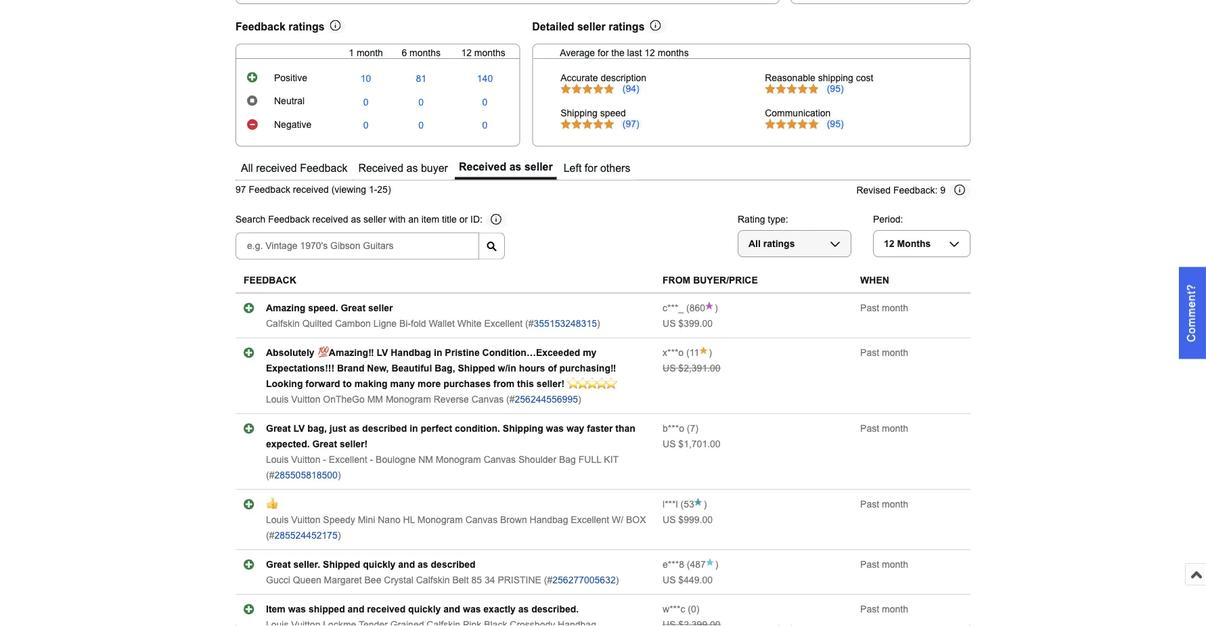 Task type: vqa. For each thing, say whether or not it's contained in the screenshot.


Task type: locate. For each thing, give the bounding box(es) containing it.
(# right the pristine on the bottom of the page
[[544, 575, 553, 585]]

ratings up positive
[[289, 20, 325, 32]]

(95) button down shipping
[[825, 84, 846, 95]]

0 horizontal spatial shipping
[[503, 423, 543, 434]]

canvas down from
[[472, 394, 504, 405]]

an
[[408, 215, 419, 225]]

95 ratings received on communication. click to check average rating. element
[[827, 119, 844, 129]]

monogram
[[386, 394, 431, 405], [436, 454, 481, 465], [418, 515, 463, 525]]

vuitton up 285505818500 link
[[291, 454, 320, 465]]

for right "left"
[[585, 162, 597, 174]]

(94) button
[[620, 84, 642, 95]]

canvas inside louis vuitton speedy mini nano hl monogram canvas brown handbag excellent w/ box (#
[[465, 515, 498, 525]]

past month for us $2,391.00
[[860, 347, 908, 358]]

53
[[684, 499, 694, 509]]

received down 97 feedback received (viewing 1-25)
[[312, 215, 348, 225]]

1 past from the top
[[860, 303, 879, 313]]

1 horizontal spatial quickly
[[408, 604, 441, 614]]

2 horizontal spatial excellent
[[571, 515, 609, 525]]

12 right last
[[645, 47, 655, 58]]

shipped inside absolutely 💯 amazing‼️  lv handbag in pristine condition…exceeded my expectations!!!  brand new, beautiful bag, shipped w/in hours of purchasing‼️ looking forward to making many more purchases from this seller!  ⭐️⭐️⭐️⭐️⭐️ louis vuitton onthego mm monogram reverse canvas (# 256244556995 )
[[458, 363, 495, 373]]

feedback left by buyer. element left 53
[[663, 499, 678, 509]]

my
[[583, 347, 597, 358]]

received as buyer
[[358, 162, 448, 174]]

seller inside button
[[524, 161, 553, 173]]

feedback left by buyer. element containing e***8
[[663, 559, 684, 570]]

) up purchasing‼️
[[597, 318, 600, 329]]

0 vertical spatial vuitton
[[291, 394, 320, 405]]

as
[[509, 161, 521, 173], [406, 162, 418, 174], [351, 215, 361, 225], [349, 423, 360, 434], [418, 559, 428, 570], [518, 604, 529, 614]]

shipping
[[561, 108, 597, 118], [503, 423, 543, 434]]

seller! inside great lv bag, just as described in perfect condition. shipping was way faster than expected. great seller!
[[340, 439, 368, 449]]

0 vertical spatial handbag
[[391, 347, 431, 358]]

140
[[477, 74, 493, 84]]

in
[[434, 347, 442, 358], [410, 423, 418, 434]]

calfskin down amazing
[[266, 318, 300, 329]]

( for ( 487
[[687, 559, 690, 570]]

seller left "left"
[[524, 161, 553, 173]]

seller up "ligne"
[[368, 303, 393, 313]]

for for average
[[598, 47, 609, 58]]

feedback left by buyer. element left 7
[[663, 423, 684, 434]]

4 past month element from the top
[[860, 499, 908, 509]]

( right x***o
[[686, 347, 690, 358]]

1 horizontal spatial handbag
[[530, 515, 568, 525]]

256277005632
[[553, 575, 616, 585]]

handbag up the beautiful
[[391, 347, 431, 358]]

quickly inside the great seller. shipped quickly and as described gucci queen margaret bee crystal calfskin belt 85 34 pristine (# 256277005632 )
[[363, 559, 396, 570]]

all inside button
[[241, 162, 253, 174]]

louis inside louis vuitton - excellent - boulogne nm monogram canvas shoulder bag full kit (#
[[266, 454, 289, 465]]

0 horizontal spatial calfskin
[[266, 318, 300, 329]]

as left buyer
[[406, 162, 418, 174]]

85
[[471, 575, 482, 585]]

1 horizontal spatial lv
[[377, 347, 388, 358]]

2 months from the left
[[474, 47, 505, 58]]

months right the 6
[[410, 47, 441, 58]]

5 past month from the top
[[860, 559, 908, 570]]

(95) button down 95 ratings received on reasonable shipping cost. click to check average rating. element
[[825, 119, 846, 129]]

0 horizontal spatial handbag
[[391, 347, 431, 358]]

lv up new,
[[377, 347, 388, 358]]

(95) down 95 ratings received on reasonable shipping cost. click to check average rating. element
[[827, 119, 844, 129]]

select the type of feedback rating you want to see element
[[738, 214, 788, 225]]

2 - from the left
[[370, 454, 373, 465]]

0 vertical spatial for
[[598, 47, 609, 58]]

2 vertical spatial monogram
[[418, 515, 463, 525]]

shipped up margaret
[[323, 559, 360, 570]]

1 vertical spatial canvas
[[484, 454, 516, 465]]

past month for us $399.00
[[860, 303, 908, 313]]

1
[[349, 47, 354, 58]]

- left boulogne
[[370, 454, 373, 465]]

feedback left by buyer. element left the 11
[[663, 347, 684, 358]]

1 horizontal spatial months
[[474, 47, 505, 58]]

1 vertical spatial seller!
[[340, 439, 368, 449]]

feedback right search at the top of page
[[268, 215, 310, 225]]

great down bag,
[[312, 439, 337, 449]]

us down x***o
[[663, 363, 676, 373]]

1 horizontal spatial shipped
[[458, 363, 495, 373]]

seller! inside absolutely 💯 amazing‼️  lv handbag in pristine condition…exceeded my expectations!!!  brand new, beautiful bag, shipped w/in hours of purchasing‼️ looking forward to making many more purchases from this seller!  ⭐️⭐️⭐️⭐️⭐️ louis vuitton onthego mm monogram reverse canvas (# 256244556995 )
[[537, 378, 565, 389]]

1 horizontal spatial all
[[749, 238, 761, 249]]

all received feedback button
[[237, 157, 352, 180]]

) right 53
[[704, 499, 707, 509]]

mini
[[358, 515, 375, 525]]

pristine
[[445, 347, 480, 358]]

4 feedback left by buyer. element from the top
[[663, 499, 678, 509]]

received inside button
[[256, 162, 297, 174]]

as inside received as buyer button
[[406, 162, 418, 174]]

the
[[611, 47, 625, 58]]

was left way
[[546, 423, 564, 434]]

louis vuitton speedy mini nano hl monogram canvas brown handbag excellent w/ box (#
[[266, 515, 646, 541]]

6
[[402, 47, 407, 58]]

0 vertical spatial (95) button
[[825, 84, 846, 95]]

12 inside 12 months popup button
[[884, 238, 895, 249]]

month for us $399.00
[[882, 303, 908, 313]]

seller! down of
[[537, 378, 565, 389]]

(# inside louis vuitton speedy mini nano hl monogram canvas brown handbag excellent w/ box (#
[[266, 530, 274, 541]]

for left the the
[[598, 47, 609, 58]]

(95) button
[[825, 84, 846, 95], [825, 119, 846, 129]]

months right last
[[658, 47, 689, 58]]

( right c***_ at the right of the page
[[686, 303, 690, 313]]

vuitton down forward
[[291, 394, 320, 405]]

bee
[[364, 575, 381, 585]]

0 vertical spatial in
[[434, 347, 442, 358]]

with
[[389, 215, 406, 225]]

2 past month element from the top
[[860, 347, 908, 358]]

💯
[[317, 347, 327, 358]]

0 horizontal spatial excellent
[[329, 454, 367, 465]]

feedback left by buyer. element for us $399.00
[[663, 303, 684, 313]]

received up 97 feedback received (viewing 1-25)
[[256, 162, 297, 174]]

( right e***8
[[687, 559, 690, 570]]

6 past month from the top
[[860, 604, 908, 614]]

was left exactly at the left of the page
[[463, 604, 481, 614]]

( 53
[[678, 499, 694, 509]]

louis down 👍 at the bottom of the page
[[266, 515, 289, 525]]

0 horizontal spatial -
[[323, 454, 326, 465]]

2 past from the top
[[860, 347, 879, 358]]

to
[[343, 378, 352, 389]]

4 us from the top
[[663, 515, 676, 525]]

item was shipped and received quickly and was exactly as described.
[[266, 604, 579, 614]]

1-
[[369, 185, 377, 195]]

bag,
[[307, 423, 327, 434]]

0 horizontal spatial quickly
[[363, 559, 396, 570]]

(# inside louis vuitton - excellent - boulogne nm monogram canvas shoulder bag full kit (#
[[266, 470, 274, 480]]

feedback left by buyer. element containing c***_
[[663, 303, 684, 313]]

1 (95) from the top
[[827, 84, 844, 94]]

12 right 6 months
[[461, 47, 472, 58]]

- up '285505818500 )'
[[323, 454, 326, 465]]

left for others button
[[560, 157, 634, 180]]

was right item
[[288, 604, 306, 614]]

256244556995
[[515, 394, 578, 405]]

feedback left by buyer. element up the "us $399.00"
[[663, 303, 684, 313]]

detailed
[[532, 20, 574, 32]]

0 vertical spatial louis
[[266, 394, 289, 405]]

great up gucci
[[266, 559, 291, 570]]

for inside left for others button
[[585, 162, 597, 174]]

louis for 👍
[[266, 515, 289, 525]]

condition.
[[455, 423, 500, 434]]

11
[[690, 347, 699, 358]]

0 vertical spatial described
[[362, 423, 407, 434]]

received right buyer
[[459, 161, 506, 173]]

neutral
[[274, 96, 305, 106]]

louis
[[266, 394, 289, 405], [266, 454, 289, 465], [266, 515, 289, 525]]

256244556995 link
[[515, 394, 578, 405]]

( 860
[[684, 303, 705, 313]]

(# up 👍 at the bottom of the page
[[266, 470, 274, 480]]

queen
[[293, 575, 321, 585]]

95 ratings received on reasonable shipping cost. click to check average rating. element
[[827, 84, 844, 94]]

than
[[615, 423, 635, 434]]

) down w/
[[616, 575, 619, 585]]

past for $399.00
[[860, 303, 879, 313]]

1 (95) button from the top
[[825, 84, 846, 95]]

speed
[[600, 108, 626, 118]]

5 us from the top
[[663, 575, 676, 585]]

monogram right hl
[[418, 515, 463, 525]]

received up 25)
[[358, 162, 403, 174]]

shipped up purchases
[[458, 363, 495, 373]]

0 vertical spatial quickly
[[363, 559, 396, 570]]

calfskin left 'belt' on the left bottom of page
[[416, 575, 450, 585]]

vuitton
[[291, 394, 320, 405], [291, 454, 320, 465], [291, 515, 320, 525]]

hours
[[519, 363, 545, 373]]

in inside great lv bag, just as described in perfect condition. shipping was way faster than expected. great seller!
[[410, 423, 418, 434]]

0 horizontal spatial was
[[288, 604, 306, 614]]

reverse
[[434, 394, 469, 405]]

l***l
[[663, 499, 678, 509]]

( right the l***l in the bottom right of the page
[[681, 499, 684, 509]]

10
[[361, 74, 371, 84]]

us for l***l
[[663, 515, 676, 525]]

2 louis from the top
[[266, 454, 289, 465]]

louis down expected.
[[266, 454, 289, 465]]

3 louis from the top
[[266, 515, 289, 525]]

handbag right "brown"
[[530, 515, 568, 525]]

) inside amazing speed.  great seller calfskin quilted cambon ligne bi-fold wallet white excellent (# 355153248315 )
[[597, 318, 600, 329]]

(# down from
[[506, 394, 515, 405]]

amazing speed.  great seller calfskin quilted cambon ligne bi-fold wallet white excellent (# 355153248315 )
[[266, 303, 600, 329]]

received
[[256, 162, 297, 174], [293, 185, 329, 195], [312, 215, 348, 225], [367, 604, 406, 614]]

0 horizontal spatial shipped
[[323, 559, 360, 570]]

months for 6 months
[[410, 47, 441, 58]]

97
[[236, 185, 246, 195]]

) inside the great seller. shipped quickly and as described gucci queen margaret bee crystal calfskin belt 85 34 pristine (# 256277005632 )
[[616, 575, 619, 585]]

1 vertical spatial for
[[585, 162, 597, 174]]

1 vertical spatial handbag
[[530, 515, 568, 525]]

for for left
[[585, 162, 597, 174]]

shoulder
[[518, 454, 556, 465]]

select the feedback time period you want to see element
[[873, 214, 903, 225]]

brand
[[337, 363, 364, 373]]

0 horizontal spatial lv
[[293, 423, 305, 434]]

140 button
[[477, 74, 493, 84]]

vuitton up 285524452175 link
[[291, 515, 320, 525]]

(# for louis vuitton - excellent - boulogne nm monogram canvas shoulder bag full kit (#
[[266, 470, 274, 480]]

canvas inside louis vuitton - excellent - boulogne nm monogram canvas shoulder bag full kit (#
[[484, 454, 516, 465]]

described up 'belt' on the left bottom of page
[[431, 559, 476, 570]]

0 horizontal spatial months
[[410, 47, 441, 58]]

b***o ( 7 ) us $1,701.00
[[663, 423, 721, 449]]

excellent inside louis vuitton speedy mini nano hl monogram canvas brown handbag excellent w/ box (#
[[571, 515, 609, 525]]

12 down select the feedback time period you want to see element
[[884, 238, 895, 249]]

) down "⭐️⭐️⭐️⭐️⭐️"
[[578, 394, 581, 405]]

vuitton inside louis vuitton - excellent - boulogne nm monogram canvas shoulder bag full kit (#
[[291, 454, 320, 465]]

in inside absolutely 💯 amazing‼️  lv handbag in pristine condition…exceeded my expectations!!!  brand new, beautiful bag, shipped w/in hours of purchasing‼️ looking forward to making many more purchases from this seller!  ⭐️⭐️⭐️⭐️⭐️ louis vuitton onthego mm monogram reverse canvas (# 256244556995 )
[[434, 347, 442, 358]]

in up bag,
[[434, 347, 442, 358]]

us for x***o
[[663, 363, 676, 373]]

louis inside louis vuitton speedy mini nano hl monogram canvas brown handbag excellent w/ box (#
[[266, 515, 289, 525]]

0 vertical spatial excellent
[[484, 318, 523, 329]]

margaret
[[324, 575, 362, 585]]

past month element
[[860, 303, 908, 313], [860, 347, 908, 358], [860, 423, 908, 434], [860, 499, 908, 509], [860, 559, 908, 570], [860, 604, 908, 614]]

received inside button
[[459, 161, 506, 173]]

ratings inside dropdown button
[[763, 238, 795, 249]]

in left "perfect"
[[410, 423, 418, 434]]

average
[[560, 47, 595, 58]]

0 horizontal spatial described
[[362, 423, 407, 434]]

0 vertical spatial monogram
[[386, 394, 431, 405]]

1 horizontal spatial 12
[[645, 47, 655, 58]]

(# up condition…exceeded
[[525, 318, 534, 329]]

us down c***_ at the right of the page
[[663, 318, 676, 329]]

quickly
[[363, 559, 396, 570], [408, 604, 441, 614]]

1 horizontal spatial seller!
[[537, 378, 565, 389]]

us $2,391.00
[[663, 363, 721, 373]]

2 vertical spatial canvas
[[465, 515, 498, 525]]

1 vertical spatial shipping
[[503, 423, 543, 434]]

described inside the great seller. shipped quickly and as described gucci queen margaret bee crystal calfskin belt 85 34 pristine (# 256277005632 )
[[431, 559, 476, 570]]

2 us from the top
[[663, 363, 676, 373]]

bag
[[559, 454, 576, 465]]

2 vertical spatial vuitton
[[291, 515, 320, 525]]

0 horizontal spatial ratings
[[289, 20, 325, 32]]

month for us $449.00
[[882, 559, 908, 570]]

quickly up bee
[[363, 559, 396, 570]]

great up expected.
[[266, 423, 291, 434]]

past month element for $449.00
[[860, 559, 908, 570]]

1 horizontal spatial in
[[434, 347, 442, 358]]

2 horizontal spatial 12
[[884, 238, 895, 249]]

white
[[457, 318, 482, 329]]

feedback left by buyer. element containing b***o
[[663, 423, 684, 434]]

past for $2,391.00
[[860, 347, 879, 358]]

us
[[663, 318, 676, 329], [663, 363, 676, 373], [663, 439, 676, 449], [663, 515, 676, 525], [663, 575, 676, 585]]

1 vertical spatial (95) button
[[825, 119, 846, 129]]

0 horizontal spatial seller!
[[340, 439, 368, 449]]

6 feedback left by buyer. element from the top
[[663, 604, 685, 614]]

bi-
[[399, 318, 411, 329]]

and down 'belt' on the left bottom of page
[[443, 604, 460, 614]]

1 vertical spatial monogram
[[436, 454, 481, 465]]

(95) down shipping
[[827, 84, 844, 94]]

as right the 'just'
[[349, 423, 360, 434]]

feedback left by buyer. element containing w***c
[[663, 604, 685, 614]]

past month
[[860, 303, 908, 313], [860, 347, 908, 358], [860, 423, 908, 434], [860, 499, 908, 509], [860, 559, 908, 570], [860, 604, 908, 614]]

2 (95) button from the top
[[825, 119, 846, 129]]

excellent down the 'just'
[[329, 454, 367, 465]]

1 horizontal spatial excellent
[[484, 318, 523, 329]]

) right 487
[[715, 559, 718, 570]]

0 horizontal spatial 12
[[461, 47, 472, 58]]

2 vuitton from the top
[[291, 454, 320, 465]]

(# inside absolutely 💯 amazing‼️  lv handbag in pristine condition…exceeded my expectations!!!  brand new, beautiful bag, shipped w/in hours of purchasing‼️ looking forward to making many more purchases from this seller!  ⭐️⭐️⭐️⭐️⭐️ louis vuitton onthego mm monogram reverse canvas (# 256244556995 )
[[506, 394, 515, 405]]

1 past month from the top
[[860, 303, 908, 313]]

w/
[[612, 515, 623, 525]]

1 vertical spatial described
[[431, 559, 476, 570]]

) up $1,701.00
[[695, 423, 698, 434]]

lv inside great lv bag, just as described in perfect condition. shipping was way faster than expected. great seller!
[[293, 423, 305, 434]]

ratings down type:
[[763, 238, 795, 249]]

us down the l***l in the bottom right of the page
[[663, 515, 676, 525]]

excellent right white
[[484, 318, 523, 329]]

as inside the great seller. shipped quickly and as described gucci queen margaret bee crystal calfskin belt 85 34 pristine (# 256277005632 )
[[418, 559, 428, 570]]

from buyer/price
[[663, 275, 758, 286]]

and up crystal
[[398, 559, 415, 570]]

2 vertical spatial louis
[[266, 515, 289, 525]]

2 (95) from the top
[[827, 119, 844, 129]]

nm
[[418, 454, 433, 465]]

this
[[517, 378, 534, 389]]

shipping up shoulder
[[503, 423, 543, 434]]

1 horizontal spatial -
[[370, 454, 373, 465]]

0 vertical spatial canvas
[[472, 394, 504, 405]]

1 horizontal spatial for
[[598, 47, 609, 58]]

(# for louis vuitton speedy mini nano hl monogram canvas brown handbag excellent w/ box (#
[[266, 530, 274, 541]]

1 vertical spatial in
[[410, 423, 418, 434]]

0 vertical spatial shipping
[[561, 108, 597, 118]]

1 louis from the top
[[266, 394, 289, 405]]

seller
[[577, 20, 606, 32], [524, 161, 553, 173], [364, 215, 386, 225], [368, 303, 393, 313]]

feedback left by buyer. element for us $2,391.00
[[663, 347, 684, 358]]

2 horizontal spatial and
[[443, 604, 460, 614]]

1 us from the top
[[663, 318, 676, 329]]

1 months from the left
[[410, 47, 441, 58]]

was inside great lv bag, just as described in perfect condition. shipping was way faster than expected. great seller!
[[546, 423, 564, 434]]

as inside great lv bag, just as described in perfect condition. shipping was way faster than expected. great seller!
[[349, 423, 360, 434]]

3 vuitton from the top
[[291, 515, 320, 525]]

(# inside amazing speed.  great seller calfskin quilted cambon ligne bi-fold wallet white excellent (# 355153248315 )
[[525, 318, 534, 329]]

received inside button
[[358, 162, 403, 174]]

5 past month element from the top
[[860, 559, 908, 570]]

2 horizontal spatial ratings
[[763, 238, 795, 249]]

speedy
[[323, 515, 355, 525]]

(95) button for reasonable shipping cost
[[825, 84, 846, 95]]

0 vertical spatial seller!
[[537, 378, 565, 389]]

1 past month element from the top
[[860, 303, 908, 313]]

4 past from the top
[[860, 499, 879, 509]]

months
[[897, 238, 931, 249]]

us down e***8
[[663, 575, 676, 585]]

as up item was shipped and received quickly and was exactly as described. element
[[418, 559, 428, 570]]

ratings up "average for the last 12 months"
[[609, 20, 645, 32]]

gucci
[[266, 575, 290, 585]]

0 vertical spatial calfskin
[[266, 318, 300, 329]]

feedback up 97 feedback received (viewing 1-25)
[[300, 162, 348, 174]]

calfskin inside amazing speed.  great seller calfskin quilted cambon ligne bi-fold wallet white excellent (# 355153248315 )
[[266, 318, 300, 329]]

canvas
[[472, 394, 504, 405], [484, 454, 516, 465], [465, 515, 498, 525]]

3 us from the top
[[663, 439, 676, 449]]

94 ratings received on accurate description. click to check average rating. element
[[623, 84, 639, 94]]

feedback left by buyer. element down us $449.00
[[663, 604, 685, 614]]

12 for 12 months
[[461, 47, 472, 58]]

1 vertical spatial all
[[749, 238, 761, 249]]

feedback left by buyer. element containing x***o
[[663, 347, 684, 358]]

2 horizontal spatial was
[[546, 423, 564, 434]]

ratings for all ratings
[[763, 238, 795, 249]]

vuitton inside louis vuitton speedy mini nano hl monogram canvas brown handbag excellent w/ box (#
[[291, 515, 320, 525]]

1 vertical spatial (95)
[[827, 119, 844, 129]]

month for us $1,701.00
[[882, 423, 908, 434]]

2 vertical spatial excellent
[[571, 515, 609, 525]]

1 vertical spatial excellent
[[329, 454, 367, 465]]

4 past month from the top
[[860, 499, 908, 509]]

1 vertical spatial calfskin
[[416, 575, 450, 585]]

1 vuitton from the top
[[291, 394, 320, 405]]

(95)
[[827, 84, 844, 94], [827, 119, 844, 129]]

1 vertical spatial louis
[[266, 454, 289, 465]]

lv inside absolutely 💯 amazing‼️  lv handbag in pristine condition…exceeded my expectations!!!  brand new, beautiful bag, shipped w/in hours of purchasing‼️ looking forward to making many more purchases from this seller!  ⭐️⭐️⭐️⭐️⭐️ louis vuitton onthego mm monogram reverse canvas (# 256244556995 )
[[377, 347, 388, 358]]

feedback left by buyer. element
[[663, 303, 684, 313], [663, 347, 684, 358], [663, 423, 684, 434], [663, 499, 678, 509], [663, 559, 684, 570], [663, 604, 685, 614]]

great lv bag, just as described in perfect condition. shipping was way faster than expected. great seller! element
[[266, 423, 635, 449]]

( right b***o
[[687, 423, 690, 434]]

3 feedback left by buyer. element from the top
[[663, 423, 684, 434]]

described down mm
[[362, 423, 407, 434]]

(# down 👍 at the bottom of the page
[[266, 530, 274, 541]]

cost
[[856, 73, 873, 83]]

0 vertical spatial lv
[[377, 347, 388, 358]]

( inside b***o ( 7 ) us $1,701.00
[[687, 423, 690, 434]]

feedback left by buyer. element up us $449.00
[[663, 559, 684, 570]]

e.g. Vintage 1970's Gibson Guitars text field
[[236, 233, 479, 260]]

(
[[686, 303, 690, 313], [686, 347, 690, 358], [687, 423, 690, 434], [681, 499, 684, 509], [687, 559, 690, 570], [688, 604, 691, 614]]

vuitton inside absolutely 💯 amazing‼️  lv handbag in pristine condition…exceeded my expectations!!!  brand new, beautiful bag, shipped w/in hours of purchasing‼️ looking forward to making many more purchases from this seller!  ⭐️⭐️⭐️⭐️⭐️ louis vuitton onthego mm monogram reverse canvas (# 256244556995 )
[[291, 394, 320, 405]]

1 horizontal spatial described
[[431, 559, 476, 570]]

0 horizontal spatial received
[[358, 162, 403, 174]]

handbag
[[391, 347, 431, 358], [530, 515, 568, 525]]

past month element for $2,391.00
[[860, 347, 908, 358]]

louis down looking
[[266, 394, 289, 405]]

all inside dropdown button
[[749, 238, 761, 249]]

1 vertical spatial shipped
[[323, 559, 360, 570]]

great seller. shipped quickly and as described gucci queen margaret bee crystal calfskin belt 85 34 pristine (# 256277005632 )
[[266, 559, 619, 585]]

month for us $2,391.00
[[882, 347, 908, 358]]

canvas inside absolutely 💯 amazing‼️  lv handbag in pristine condition…exceeded my expectations!!!  brand new, beautiful bag, shipped w/in hours of purchasing‼️ looking forward to making many more purchases from this seller!  ⭐️⭐️⭐️⭐️⭐️ louis vuitton onthego mm monogram reverse canvas (# 256244556995 )
[[472, 394, 504, 405]]

1 feedback left by buyer. element from the top
[[663, 303, 684, 313]]

0 horizontal spatial all
[[241, 162, 253, 174]]

3 past month from the top
[[860, 423, 908, 434]]

0 vertical spatial all
[[241, 162, 253, 174]]

487
[[690, 559, 706, 570]]

feedback left by buyer. element containing l***l
[[663, 499, 678, 509]]

0 horizontal spatial in
[[410, 423, 418, 434]]

1 vertical spatial quickly
[[408, 604, 441, 614]]

1 vertical spatial lv
[[293, 423, 305, 434]]

0 horizontal spatial for
[[585, 162, 597, 174]]

5 feedback left by buyer. element from the top
[[663, 559, 684, 570]]

rating
[[738, 214, 765, 225]]

seller.
[[293, 559, 320, 570]]

1 horizontal spatial received
[[459, 161, 506, 173]]

2 horizontal spatial months
[[658, 47, 689, 58]]

0 vertical spatial shipped
[[458, 363, 495, 373]]

and right shipped
[[348, 604, 364, 614]]

month
[[357, 47, 383, 58], [882, 303, 908, 313], [882, 347, 908, 358], [882, 423, 908, 434], [882, 499, 908, 509], [882, 559, 908, 570], [882, 604, 908, 614]]

1 horizontal spatial and
[[398, 559, 415, 570]]

lv left bag,
[[293, 423, 305, 434]]

1 horizontal spatial calfskin
[[416, 575, 450, 585]]

( right w***c
[[688, 604, 691, 614]]

( for ( 11
[[686, 347, 690, 358]]

canvas left shoulder
[[484, 454, 516, 465]]

when element
[[860, 275, 889, 286]]

us down b***o
[[663, 439, 676, 449]]

2 feedback left by buyer. element from the top
[[663, 347, 684, 358]]

1 vertical spatial vuitton
[[291, 454, 320, 465]]

5 past from the top
[[860, 559, 879, 570]]

feedback ratings
[[236, 20, 325, 32]]

2 past month from the top
[[860, 347, 908, 358]]

(# for amazing speed.  great seller calfskin quilted cambon ligne bi-fold wallet white excellent (# 355153248315 )
[[525, 318, 534, 329]]

0 vertical spatial (95)
[[827, 84, 844, 94]]

brown
[[500, 515, 527, 525]]

12 for 12 months
[[884, 238, 895, 249]]



Task type: describe. For each thing, give the bounding box(es) containing it.
) right 860
[[715, 303, 718, 313]]

285505818500 )
[[274, 470, 341, 480]]

feedback right 97 on the left of the page
[[249, 185, 290, 195]]

expected.
[[266, 439, 310, 449]]

(97)
[[623, 119, 639, 129]]

shipping
[[818, 73, 853, 83]]

( for ( 860
[[686, 303, 690, 313]]

) up 'speedy'
[[338, 470, 341, 480]]

e***8
[[663, 559, 684, 570]]

feedback element
[[244, 275, 296, 286]]

monogram inside louis vuitton speedy mini nano hl monogram canvas brown handbag excellent w/ box (#
[[418, 515, 463, 525]]

past month element for $399.00
[[860, 303, 908, 313]]

seller left with
[[364, 215, 386, 225]]

us inside b***o ( 7 ) us $1,701.00
[[663, 439, 676, 449]]

us for c***_
[[663, 318, 676, 329]]

described.
[[531, 604, 579, 614]]

us $449.00
[[663, 575, 713, 585]]

feedback:
[[893, 185, 938, 196]]

type:
[[768, 214, 788, 225]]

last
[[627, 47, 642, 58]]

) right the 11
[[709, 347, 712, 358]]

period:
[[873, 214, 903, 225]]

97 feedback received (viewing 1-25)
[[236, 185, 391, 195]]

as up e.g. vintage 1970's gibson guitars text box
[[351, 215, 361, 225]]

( 487
[[684, 559, 706, 570]]

item was shipped and received quickly and was exactly as described. element
[[266, 604, 579, 614]]

us for e***8
[[663, 575, 676, 585]]

received for received as seller
[[459, 161, 506, 173]]

reasonable shipping cost
[[765, 73, 873, 83]]

shipping inside great lv bag, just as described in perfect condition. shipping was way faster than expected. great seller!
[[503, 423, 543, 434]]

many
[[390, 378, 415, 389]]

0 horizontal spatial and
[[348, 604, 364, 614]]

excellent inside amazing speed.  great seller calfskin quilted cambon ligne bi-fold wallet white excellent (# 355153248315 )
[[484, 318, 523, 329]]

355153248315
[[534, 318, 597, 329]]

) right w***c
[[696, 604, 700, 614]]

and inside the great seller. shipped quickly and as described gucci queen margaret bee crystal calfskin belt 85 34 pristine (# 256277005632 )
[[398, 559, 415, 570]]

monogram inside absolutely 💯 amazing‼️  lv handbag in pristine condition…exceeded my expectations!!!  brand new, beautiful bag, shipped w/in hours of purchasing‼️ looking forward to making many more purchases from this seller!  ⭐️⭐️⭐️⭐️⭐️ louis vuitton onthego mm monogram reverse canvas (# 256244556995 )
[[386, 394, 431, 405]]

cambon
[[335, 318, 371, 329]]

past for $999.00
[[860, 499, 879, 509]]

nano
[[378, 515, 401, 525]]

great lv bag, just as described in perfect condition. shipping was way faster than expected. great seller!
[[266, 423, 635, 449]]

all for all received feedback
[[241, 162, 253, 174]]

received as seller button
[[455, 157, 557, 180]]

communication
[[765, 108, 831, 118]]

received down all received feedback button
[[293, 185, 329, 195]]

(95) for communication
[[827, 119, 844, 129]]

absolutely 💯 amazing‼️  lv handbag in pristine condition…exceeded my expectations!!!  brand new, beautiful bag, shipped w/in hours of purchasing‼️ looking forward to making many more purchases from this seller!  ⭐️⭐️⭐️⭐️⭐️ louis vuitton onthego mm monogram reverse canvas (# 256244556995 )
[[266, 347, 616, 405]]

mm
[[367, 394, 383, 405]]

purchases
[[443, 378, 491, 389]]

$1,701.00
[[678, 439, 721, 449]]

25)
[[377, 185, 391, 195]]

shipped inside the great seller. shipped quickly and as described gucci queen margaret bee crystal calfskin belt 85 34 pristine (# 256277005632 )
[[323, 559, 360, 570]]

handbag inside absolutely 💯 amazing‼️  lv handbag in pristine condition…exceeded my expectations!!!  brand new, beautiful bag, shipped w/in hours of purchasing‼️ looking forward to making many more purchases from this seller!  ⭐️⭐️⭐️⭐️⭐️ louis vuitton onthego mm monogram reverse canvas (# 256244556995 )
[[391, 347, 431, 358]]

negative
[[274, 120, 312, 130]]

6 past from the top
[[860, 604, 879, 614]]

way
[[566, 423, 584, 434]]

month for us $999.00
[[882, 499, 908, 509]]

louis for great lv bag, just as described in perfect condition. shipping was way faster than expected. great seller!
[[266, 454, 289, 465]]

3 past from the top
[[860, 423, 879, 434]]

$999.00
[[678, 515, 713, 525]]

all ratings
[[749, 238, 795, 249]]

past month element for $999.00
[[860, 499, 908, 509]]

) inside absolutely 💯 amazing‼️  lv handbag in pristine condition…exceeded my expectations!!!  brand new, beautiful bag, shipped w/in hours of purchasing‼️ looking forward to making many more purchases from this seller!  ⭐️⭐️⭐️⭐️⭐️ louis vuitton onthego mm monogram reverse canvas (# 256244556995 )
[[578, 394, 581, 405]]

shipping speed
[[561, 108, 626, 118]]

received for received as buyer
[[358, 162, 403, 174]]

months for 12 months
[[474, 47, 505, 58]]

vuitton for 👍
[[291, 515, 320, 525]]

description
[[601, 73, 646, 83]]

vuitton for great lv bag, just as described in perfect condition. shipping was way faster than expected. great seller!
[[291, 454, 320, 465]]

past month for us $999.00
[[860, 499, 908, 509]]

ratings for feedback ratings
[[289, 20, 325, 32]]

others
[[600, 162, 630, 174]]

860
[[690, 303, 705, 313]]

7
[[690, 423, 695, 434]]

285505818500
[[274, 470, 338, 480]]

great inside the great seller. shipped quickly and as described gucci queen margaret bee crystal calfskin belt 85 34 pristine (# 256277005632 )
[[266, 559, 291, 570]]

feedback
[[244, 275, 296, 286]]

revised feedback: 9
[[857, 185, 946, 196]]

285524452175
[[274, 530, 338, 541]]

absolutely 💯 amazing‼️ 
lv handbag in pristine condition…exceeded my expectations!!! 
brand new, beautiful bag, shipped w/in hours of purchasing‼️
looking forward to making many more purchases from this seller! 
⭐️⭐️⭐️⭐️⭐️ element
[[266, 347, 616, 389]]

$449.00
[[678, 575, 713, 585]]

feedback left by buyer. element for us $1,701.00
[[663, 423, 684, 434]]

10 button
[[361, 74, 371, 84]]

seller inside amazing speed.  great seller calfskin quilted cambon ligne bi-fold wallet white excellent (# 355153248315 )
[[368, 303, 393, 313]]

full
[[579, 454, 601, 465]]

left for others
[[564, 162, 630, 174]]

) inside b***o ( 7 ) us $1,701.00
[[695, 423, 698, 434]]

received as seller
[[459, 161, 553, 173]]

from
[[493, 378, 515, 389]]

feedback up positive
[[236, 20, 286, 32]]

great inside amazing speed.  great seller calfskin quilted cambon ligne bi-fold wallet white excellent (# 355153248315 )
[[341, 303, 366, 313]]

quilted
[[302, 318, 332, 329]]

6 months
[[402, 47, 441, 58]]

handbag inside louis vuitton speedy mini nano hl monogram canvas brown handbag excellent w/ box (#
[[530, 515, 568, 525]]

item
[[421, 215, 439, 225]]

⭐️⭐️⭐️⭐️⭐️
[[567, 378, 615, 389]]

as inside received as seller button
[[509, 161, 521, 173]]

) down 'speedy'
[[338, 530, 341, 541]]

1 horizontal spatial was
[[463, 604, 481, 614]]

feedback left by buyer. element for us $449.00
[[663, 559, 684, 570]]

condition…exceeded
[[482, 347, 580, 358]]

positive
[[274, 73, 307, 83]]

monogram inside louis vuitton - excellent - boulogne nm monogram canvas shoulder bag full kit (#
[[436, 454, 481, 465]]

speed.
[[308, 303, 338, 313]]

kit
[[604, 454, 619, 465]]

as right exactly at the left of the page
[[518, 604, 529, 614]]

(94)
[[623, 84, 639, 94]]

absolutely
[[266, 347, 314, 358]]

left
[[564, 162, 582, 174]]

accurate description
[[561, 73, 646, 83]]

12 months
[[461, 47, 505, 58]]

1 month
[[349, 47, 383, 58]]

1 horizontal spatial ratings
[[609, 20, 645, 32]]

revised
[[857, 185, 891, 196]]

(95) for reasonable shipping cost
[[827, 84, 844, 94]]

feedback inside button
[[300, 162, 348, 174]]

( for ( 53
[[681, 499, 684, 509]]

louis inside absolutely 💯 amazing‼️  lv handbag in pristine condition…exceeded my expectations!!!  brand new, beautiful bag, shipped w/in hours of purchasing‼️ looking forward to making many more purchases from this seller!  ⭐️⭐️⭐️⭐️⭐️ louis vuitton onthego mm monogram reverse canvas (# 256244556995 )
[[266, 394, 289, 405]]

past month for us $449.00
[[860, 559, 908, 570]]

amazing speed.  great seller element
[[266, 303, 393, 313]]

excellent inside louis vuitton - excellent - boulogne nm monogram canvas shoulder bag full kit (#
[[329, 454, 367, 465]]

crystal
[[384, 575, 413, 585]]

355153248315 link
[[534, 318, 597, 329]]

1 - from the left
[[323, 454, 326, 465]]

louis vuitton - excellent - boulogne nm monogram canvas shoulder bag full kit (#
[[266, 454, 619, 480]]

3 past month element from the top
[[860, 423, 908, 434]]

seller up "average"
[[577, 20, 606, 32]]

past for $449.00
[[860, 559, 879, 570]]

new,
[[367, 363, 389, 373]]

great seller. shipped quickly and as described element
[[266, 559, 476, 570]]

feedback left by buyer. element for us $999.00
[[663, 499, 678, 509]]

id:
[[470, 215, 483, 225]]

received down crystal
[[367, 604, 406, 614]]

1 horizontal spatial shipping
[[561, 108, 597, 118]]

285524452175 link
[[274, 530, 338, 541]]

$2,391.00
[[678, 363, 721, 373]]

expectations!!!
[[266, 363, 334, 373]]

calfskin inside the great seller. shipped quickly and as described gucci queen margaret bee crystal calfskin belt 85 34 pristine (# 256277005632 )
[[416, 575, 450, 585]]

accurate
[[561, 73, 598, 83]]

all for all ratings
[[749, 238, 761, 249]]

described inside great lv bag, just as described in perfect condition. shipping was way faster than expected. great seller!
[[362, 423, 407, 434]]

256277005632 link
[[553, 575, 616, 585]]

3 months from the left
[[658, 47, 689, 58]]

or
[[459, 215, 468, 225]]

more
[[418, 378, 441, 389]]

6 past month element from the top
[[860, 604, 908, 614]]

(95) button for communication
[[825, 119, 846, 129]]

from buyer/price element
[[663, 275, 758, 286]]

from
[[663, 275, 691, 286]]

belt
[[452, 575, 469, 585]]

(# inside the great seller. shipped quickly and as described gucci queen margaret bee crystal calfskin belt 85 34 pristine (# 256277005632 )
[[544, 575, 553, 585]]

title
[[442, 215, 457, 225]]

97 ratings received on shipping speed. click to check average rating. element
[[623, 119, 639, 129]]

faster
[[587, 423, 613, 434]]



